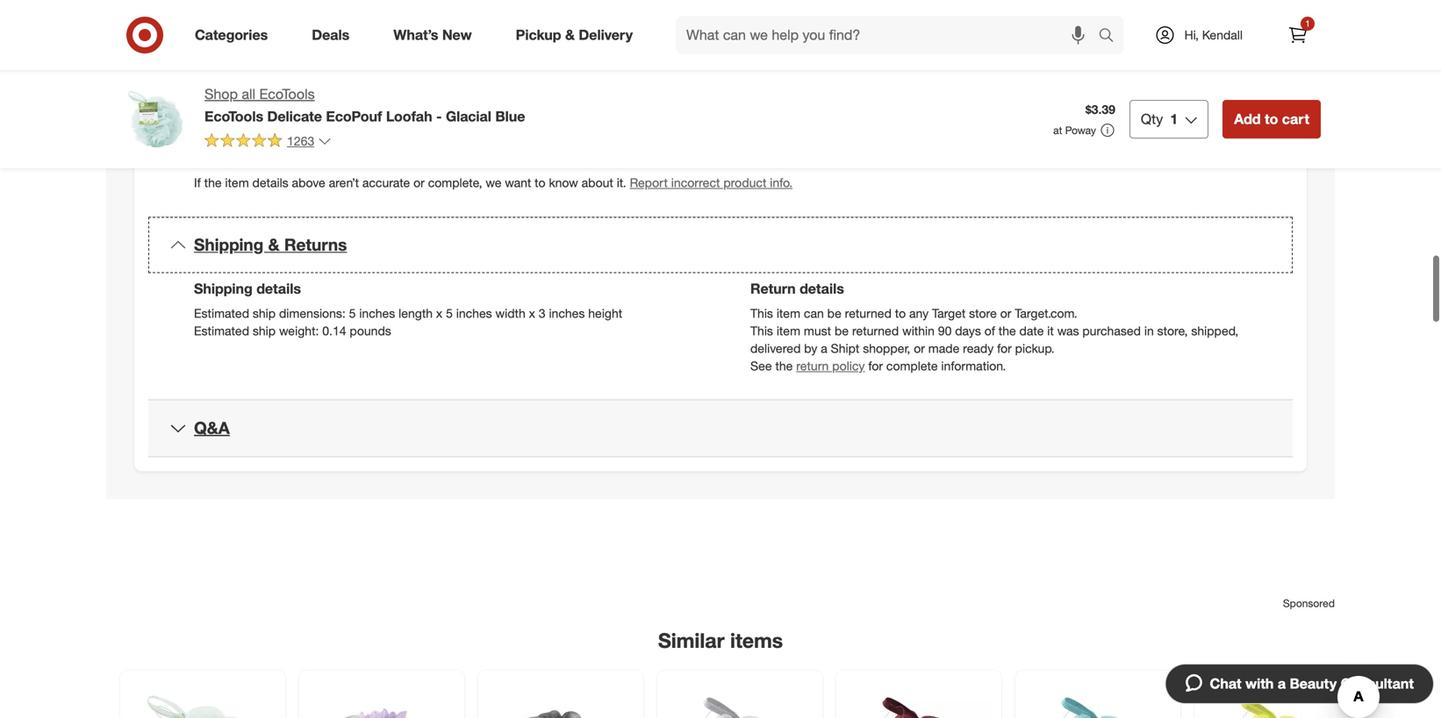 Task type: vqa. For each thing, say whether or not it's contained in the screenshot.
leftmost USER IMAGE BY SHUANGYS_KITCHENSINK
no



Task type: describe. For each thing, give the bounding box(es) containing it.
target.com.
[[1015, 306, 1078, 321]]

1 vertical spatial 1
[[1170, 111, 1178, 128]]

glacial
[[446, 108, 492, 125]]

1 link
[[1279, 16, 1318, 54]]

sponsored
[[1283, 597, 1335, 610]]

2 estimated from the top
[[194, 323, 249, 339]]

days
[[955, 323, 981, 339]]

ecotools delicate ecopouf loofah - gray image
[[668, 682, 812, 719]]

shop
[[205, 86, 238, 103]]

ecopouf
[[326, 108, 382, 125]]

-
[[436, 108, 442, 125]]

weight:
[[279, 323, 319, 339]]

if
[[194, 175, 201, 191]]

1 inches from the left
[[359, 306, 395, 321]]

0 horizontal spatial :
[[230, 118, 233, 133]]

returns
[[284, 235, 347, 255]]

by
[[804, 341, 818, 356]]

0 vertical spatial for
[[997, 341, 1012, 356]]

chat with a beauty consultant button
[[1165, 665, 1434, 705]]

hi,
[[1185, 27, 1199, 43]]

can
[[804, 306, 824, 321]]

length
[[399, 306, 433, 321]]

similar items
[[658, 629, 783, 653]]

3
[[539, 306, 546, 321]]

chat
[[1210, 676, 1242, 693]]

kendall
[[1202, 27, 1243, 43]]

shipping & returns button
[[148, 217, 1293, 273]]

categories link
[[180, 16, 290, 54]]

What can we help you find? suggestions appear below search field
[[676, 16, 1103, 54]]

in
[[1145, 323, 1154, 339]]

0 vertical spatial item
[[225, 175, 249, 191]]

2 this from the top
[[751, 323, 773, 339]]

pickup & delivery
[[516, 26, 633, 44]]

at poway
[[1054, 124, 1096, 137]]

ecotools delicate ecopouf loofah - green fig image
[[131, 682, 275, 719]]

ecotools charcoal ecopouf loofah image
[[489, 682, 633, 719]]

details for return
[[800, 280, 844, 298]]

hi, kendall
[[1185, 27, 1243, 43]]

what's new link
[[379, 16, 494, 54]]

shop all ecotools ecotools delicate ecopouf loofah - glacial blue
[[205, 86, 525, 125]]

see
[[751, 359, 772, 374]]

height
[[588, 306, 623, 321]]

pickup.
[[1015, 341, 1055, 356]]

similar items region
[[106, 528, 1360, 719]]

0 vertical spatial the
[[204, 175, 222, 191]]

new
[[442, 26, 472, 44]]

a inside button
[[1278, 676, 1286, 693]]

it.
[[617, 175, 627, 191]]

want
[[505, 175, 531, 191]]

037-
[[318, 65, 343, 80]]

pounds
[[350, 323, 391, 339]]

product
[[724, 175, 767, 191]]

add
[[1234, 111, 1261, 128]]

at
[[1054, 124, 1063, 137]]

1 ship from the top
[[253, 306, 276, 321]]

origin : imported
[[194, 118, 287, 133]]

3593
[[361, 65, 389, 80]]

shipping for shipping details estimated ship dimensions: 5 inches length x 5 inches width x 3 inches height estimated ship weight: 0.14 pounds
[[194, 280, 253, 298]]

item
[[194, 65, 220, 80]]

2 5 from the left
[[446, 306, 453, 321]]

1 5 from the left
[[349, 306, 356, 321]]

shipt
[[831, 341, 860, 356]]

90
[[938, 323, 952, 339]]

details left above
[[252, 175, 289, 191]]

store
[[969, 306, 997, 321]]

& for shipping
[[268, 235, 280, 255]]

know
[[549, 175, 578, 191]]

origin
[[194, 118, 230, 133]]

to inside "return details this item can be returned to any target store or target.com. this item must be returned within 90 days of the date it was purchased in store, shipped, delivered by a shipt shopper, or made ready for pickup. see the return policy for complete information."
[[895, 306, 906, 321]]

08-
[[343, 65, 362, 80]]

pickup
[[516, 26, 561, 44]]

items
[[730, 629, 783, 653]]

deals link
[[297, 16, 372, 54]]

0 vertical spatial :
[[311, 65, 314, 80]]

categories
[[195, 26, 268, 44]]

similar
[[658, 629, 725, 653]]

it
[[1048, 323, 1054, 339]]

1 estimated from the top
[[194, 306, 249, 321]]

ecotools delicate ecopouf loofah - red image
[[847, 682, 991, 719]]

aren't
[[329, 175, 359, 191]]

return
[[751, 280, 796, 298]]

cart
[[1282, 111, 1310, 128]]

qty
[[1141, 111, 1163, 128]]

a inside "return details this item can be returned to any target store or target.com. this item must be returned within 90 days of the date it was purchased in store, shipped, delivered by a shipt shopper, or made ready for pickup. see the return policy for complete information."
[[821, 341, 828, 356]]

1263 link
[[205, 132, 332, 153]]

image of ecotools delicate ecopouf loofah - glacial blue image
[[120, 84, 190, 155]]

date
[[1020, 323, 1044, 339]]

must
[[804, 323, 831, 339]]

complete,
[[428, 175, 482, 191]]

purchased
[[1083, 323, 1141, 339]]

pickup & delivery link
[[501, 16, 655, 54]]

chat with a beauty consultant
[[1210, 676, 1414, 693]]

incorrect
[[671, 175, 720, 191]]

0 vertical spatial returned
[[845, 306, 892, 321]]



Task type: locate. For each thing, give the bounding box(es) containing it.
shipping
[[194, 235, 264, 255], [194, 280, 253, 298]]

what's
[[393, 26, 438, 44]]

2 vertical spatial item
[[777, 323, 801, 339]]

$3.39
[[1086, 102, 1116, 117]]

report
[[630, 175, 668, 191]]

or down within
[[914, 341, 925, 356]]

a right by
[[821, 341, 828, 356]]

item right if
[[225, 175, 249, 191]]

add to cart
[[1234, 111, 1310, 128]]

dimensions:
[[279, 306, 346, 321]]

0 horizontal spatial the
[[204, 175, 222, 191]]

inches up 'pounds'
[[359, 306, 395, 321]]

this down 'return'
[[751, 306, 773, 321]]

ship left weight: on the top of the page
[[253, 323, 276, 339]]

1 vertical spatial returned
[[852, 323, 899, 339]]

imported
[[236, 118, 287, 133]]

what's new
[[393, 26, 472, 44]]

1 horizontal spatial to
[[895, 306, 906, 321]]

1 inside 1 link
[[1306, 18, 1310, 29]]

blue
[[495, 108, 525, 125]]

0 horizontal spatial x
[[436, 306, 443, 321]]

inches left width
[[456, 306, 492, 321]]

1 vertical spatial or
[[1000, 306, 1012, 321]]

2 vertical spatial the
[[776, 359, 793, 374]]

2 horizontal spatial the
[[999, 323, 1016, 339]]

loofah
[[386, 108, 432, 125]]

1 vertical spatial the
[[999, 323, 1016, 339]]

0 horizontal spatial a
[[821, 341, 828, 356]]

search button
[[1091, 16, 1133, 58]]

1 vertical spatial for
[[868, 359, 883, 374]]

estimated left weight: on the top of the page
[[194, 323, 249, 339]]

details up can
[[800, 280, 844, 298]]

details up dimensions:
[[257, 280, 301, 298]]

ship left dimensions:
[[253, 306, 276, 321]]

ecotools down 'item number (dpci) : 037-08-3593'
[[259, 86, 315, 103]]

5
[[349, 306, 356, 321], [446, 306, 453, 321]]

shipping & returns
[[194, 235, 347, 255]]

for
[[997, 341, 1012, 356], [868, 359, 883, 374]]

5 right length on the top of the page
[[446, 306, 453, 321]]

complete
[[887, 359, 938, 374]]

& for pickup
[[565, 26, 575, 44]]

target
[[932, 306, 966, 321]]

accurate
[[362, 175, 410, 191]]

shipping inside shipping details estimated ship dimensions: 5 inches length x 5 inches width x 3 inches height estimated ship weight: 0.14 pounds
[[194, 280, 253, 298]]

& inside dropdown button
[[268, 235, 280, 255]]

& left returns
[[268, 235, 280, 255]]

5 up 'pounds'
[[349, 306, 356, 321]]

details inside "return details this item can be returned to any target store or target.com. this item must be returned within 90 days of the date it was purchased in store, shipped, delivered by a shipt shopper, or made ready for pickup. see the return policy for complete information."
[[800, 280, 844, 298]]

1 horizontal spatial :
[[311, 65, 314, 80]]

1 vertical spatial this
[[751, 323, 773, 339]]

1 right qty
[[1170, 111, 1178, 128]]

1 vertical spatial item
[[777, 306, 801, 321]]

1 this from the top
[[751, 306, 773, 321]]

0 horizontal spatial or
[[414, 175, 425, 191]]

be right can
[[827, 306, 842, 321]]

1 horizontal spatial 5
[[446, 306, 453, 321]]

ship
[[253, 306, 276, 321], [253, 323, 276, 339]]

3 inches from the left
[[549, 306, 585, 321]]

to left any
[[895, 306, 906, 321]]

1 horizontal spatial for
[[997, 341, 1012, 356]]

with
[[1246, 676, 1274, 693]]

we
[[486, 175, 502, 191]]

search
[[1091, 28, 1133, 45]]

0 horizontal spatial 5
[[349, 306, 356, 321]]

2 vertical spatial or
[[914, 341, 925, 356]]

0 vertical spatial estimated
[[194, 306, 249, 321]]

2 inches from the left
[[456, 306, 492, 321]]

or right store
[[1000, 306, 1012, 321]]

0.14
[[322, 323, 346, 339]]

ecotools delicate ecopouf loofah - chartreuse image
[[1205, 682, 1349, 719]]

for right ready
[[997, 341, 1012, 356]]

(dpci)
[[274, 65, 311, 80]]

details inside shipping details estimated ship dimensions: 5 inches length x 5 inches width x 3 inches height estimated ship weight: 0.14 pounds
[[257, 280, 301, 298]]

shipping for shipping & returns
[[194, 235, 264, 255]]

1 vertical spatial ship
[[253, 323, 276, 339]]

x left the 3
[[529, 306, 535, 321]]

deals
[[312, 26, 350, 44]]

to
[[1265, 111, 1278, 128], [535, 175, 546, 191], [895, 306, 906, 321]]

or
[[414, 175, 425, 191], [1000, 306, 1012, 321], [914, 341, 925, 356]]

0 vertical spatial this
[[751, 306, 773, 321]]

0 vertical spatial &
[[565, 26, 575, 44]]

item
[[225, 175, 249, 191], [777, 306, 801, 321], [777, 323, 801, 339]]

1 vertical spatial estimated
[[194, 323, 249, 339]]

the right of
[[999, 323, 1016, 339]]

item left can
[[777, 306, 801, 321]]

width
[[496, 306, 526, 321]]

inches
[[359, 306, 395, 321], [456, 306, 492, 321], [549, 306, 585, 321]]

consultant
[[1341, 676, 1414, 693]]

estimated
[[194, 306, 249, 321], [194, 323, 249, 339]]

2 vertical spatial to
[[895, 306, 906, 321]]

1 shipping from the top
[[194, 235, 264, 255]]

1 vertical spatial :
[[230, 118, 233, 133]]

2 horizontal spatial or
[[1000, 306, 1012, 321]]

& right "pickup"
[[565, 26, 575, 44]]

1
[[1306, 18, 1310, 29], [1170, 111, 1178, 128]]

ready
[[963, 341, 994, 356]]

estimated down shipping & returns
[[194, 306, 249, 321]]

1 vertical spatial a
[[1278, 676, 1286, 693]]

info.
[[770, 175, 793, 191]]

0 vertical spatial or
[[414, 175, 425, 191]]

item up delivered at the top right of page
[[777, 323, 801, 339]]

poway
[[1065, 124, 1096, 137]]

:
[[311, 65, 314, 80], [230, 118, 233, 133]]

q&a
[[194, 418, 230, 439]]

if the item details above aren't accurate or complete, we want to know about it. report incorrect product info.
[[194, 175, 793, 191]]

made
[[929, 341, 960, 356]]

shipping inside dropdown button
[[194, 235, 264, 255]]

item number (dpci) : 037-08-3593
[[194, 65, 389, 80]]

1 horizontal spatial inches
[[456, 306, 492, 321]]

2 x from the left
[[529, 306, 535, 321]]

: left 037-
[[311, 65, 314, 80]]

1 vertical spatial be
[[835, 323, 849, 339]]

the right if
[[204, 175, 222, 191]]

store,
[[1158, 323, 1188, 339]]

0 vertical spatial to
[[1265, 111, 1278, 128]]

return details this item can be returned to any target store or target.com. this item must be returned within 90 days of the date it was purchased in store, shipped, delivered by a shipt shopper, or made ready for pickup. see the return policy for complete information.
[[751, 280, 1239, 374]]

1 vertical spatial shipping
[[194, 280, 253, 298]]

qty 1
[[1141, 111, 1178, 128]]

the down delivered at the top right of page
[[776, 359, 793, 374]]

1 right kendall
[[1306, 18, 1310, 29]]

return policy link
[[796, 359, 865, 374]]

1 horizontal spatial &
[[565, 26, 575, 44]]

ecotools delicate ecopouf loofah - purple image
[[310, 682, 454, 719]]

shipping down if
[[194, 235, 264, 255]]

details for shipping
[[257, 280, 301, 298]]

beauty
[[1290, 676, 1337, 693]]

: left imported
[[230, 118, 233, 133]]

0 horizontal spatial &
[[268, 235, 280, 255]]

1 horizontal spatial the
[[776, 359, 793, 374]]

shipped,
[[1192, 323, 1239, 339]]

0 vertical spatial 1
[[1306, 18, 1310, 29]]

report incorrect product info. button
[[630, 174, 793, 192]]

1 vertical spatial &
[[268, 235, 280, 255]]

this up delivered at the top right of page
[[751, 323, 773, 339]]

ecotools delicate ecopouf loofah - bright blue image
[[1026, 682, 1170, 719]]

information.
[[941, 359, 1006, 374]]

1 x from the left
[[436, 306, 443, 321]]

1 horizontal spatial a
[[1278, 676, 1286, 693]]

x right length on the top of the page
[[436, 306, 443, 321]]

0 vertical spatial ecotools
[[259, 86, 315, 103]]

2 horizontal spatial to
[[1265, 111, 1278, 128]]

1263
[[287, 133, 314, 149]]

0 vertical spatial shipping
[[194, 235, 264, 255]]

&
[[565, 26, 575, 44], [268, 235, 280, 255]]

returned
[[845, 306, 892, 321], [852, 323, 899, 339]]

to right add
[[1265, 111, 1278, 128]]

inches right the 3
[[549, 306, 585, 321]]

ecotools down shop
[[205, 108, 263, 125]]

number
[[223, 65, 270, 80]]

0 vertical spatial ship
[[253, 306, 276, 321]]

any
[[909, 306, 929, 321]]

was
[[1058, 323, 1079, 339]]

2 ship from the top
[[253, 323, 276, 339]]

of
[[985, 323, 995, 339]]

0 horizontal spatial 1
[[1170, 111, 1178, 128]]

1 vertical spatial ecotools
[[205, 108, 263, 125]]

delicate
[[267, 108, 322, 125]]

details
[[252, 175, 289, 191], [257, 280, 301, 298], [800, 280, 844, 298]]

policy
[[832, 359, 865, 374]]

0 vertical spatial a
[[821, 341, 828, 356]]

1 vertical spatial to
[[535, 175, 546, 191]]

1 horizontal spatial x
[[529, 306, 535, 321]]

or right "accurate"
[[414, 175, 425, 191]]

about
[[582, 175, 613, 191]]

0 horizontal spatial to
[[535, 175, 546, 191]]

1 horizontal spatial or
[[914, 341, 925, 356]]

to inside button
[[1265, 111, 1278, 128]]

2 shipping from the top
[[194, 280, 253, 298]]

0 horizontal spatial inches
[[359, 306, 395, 321]]

0 horizontal spatial for
[[868, 359, 883, 374]]

q&a button
[[148, 401, 1293, 457]]

return
[[796, 359, 829, 374]]

0 vertical spatial be
[[827, 306, 842, 321]]

to right want
[[535, 175, 546, 191]]

for down shopper,
[[868, 359, 883, 374]]

be up shipt
[[835, 323, 849, 339]]

be
[[827, 306, 842, 321], [835, 323, 849, 339]]

shipping down shipping & returns
[[194, 280, 253, 298]]

a right with
[[1278, 676, 1286, 693]]

add to cart button
[[1223, 100, 1321, 139]]

1 horizontal spatial 1
[[1306, 18, 1310, 29]]

delivered
[[751, 341, 801, 356]]

2 horizontal spatial inches
[[549, 306, 585, 321]]

shipping details estimated ship dimensions: 5 inches length x 5 inches width x 3 inches height estimated ship weight: 0.14 pounds
[[194, 280, 623, 339]]



